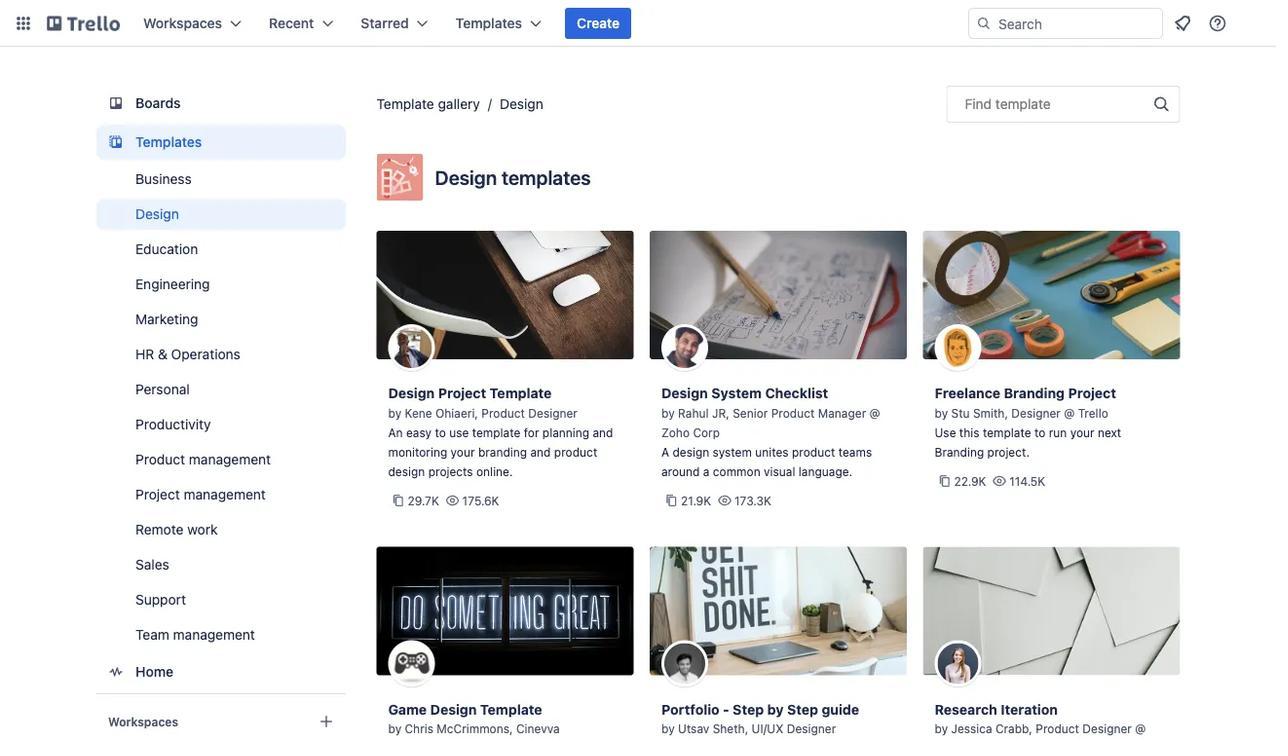 Task type: locate. For each thing, give the bounding box(es) containing it.
by down game
[[388, 723, 402, 736]]

0 horizontal spatial project
[[135, 487, 180, 503]]

175.6k
[[462, 494, 499, 508]]

@ for research
[[1136, 723, 1146, 736]]

0 horizontal spatial and
[[531, 445, 551, 459]]

0 vertical spatial branding
[[1004, 385, 1065, 401]]

your down trello
[[1071, 426, 1095, 440]]

teams
[[839, 445, 872, 459]]

1 horizontal spatial project
[[438, 385, 486, 401]]

create
[[577, 15, 620, 31]]

design up around
[[673, 445, 710, 459]]

sales
[[135, 557, 169, 573]]

team management link
[[96, 620, 345, 651]]

1 vertical spatial management
[[183, 487, 265, 503]]

boards link
[[96, 86, 345, 121]]

designer inside the portfolio - step by step guide by utsav sheth, ui/ux designer
[[787, 723, 836, 736]]

step right the -
[[733, 702, 764, 718]]

workspaces up boards
[[143, 15, 222, 31]]

by inside game design template by chris mccrimmons, cinevva
[[388, 723, 402, 736]]

to inside design project template by kene ohiaeri, product designer an easy to use template for planning and monitoring your branding and product design projects online.
[[435, 426, 446, 440]]

0 horizontal spatial templates
[[135, 134, 202, 150]]

0 horizontal spatial @
[[870, 406, 881, 420]]

designer inside design project template by kene ohiaeri, product designer an easy to use template for planning and monitoring your branding and product design projects online.
[[529, 406, 578, 420]]

utsav
[[678, 723, 710, 736]]

hr & operations
[[135, 346, 240, 363]]

by left "stu"
[[935, 406, 948, 420]]

a
[[703, 465, 710, 478]]

1 horizontal spatial and
[[593, 426, 613, 440]]

1 vertical spatial and
[[531, 445, 551, 459]]

management down product management link
[[183, 487, 265, 503]]

to left 'run'
[[1035, 426, 1046, 440]]

templates up gallery
[[456, 15, 522, 31]]

management for project management
[[183, 487, 265, 503]]

team
[[135, 627, 169, 643]]

2 step from the left
[[787, 702, 819, 718]]

1 to from the left
[[435, 426, 446, 440]]

design link right gallery
[[500, 96, 544, 112]]

product down planning
[[554, 445, 598, 459]]

1 vertical spatial template
[[490, 385, 552, 401]]

design up mccrimmons,
[[430, 702, 477, 718]]

by left the jessica
[[935, 723, 948, 736]]

by left the utsav
[[662, 723, 675, 736]]

project up trello
[[1068, 385, 1117, 401]]

by for chris
[[388, 723, 402, 736]]

open information menu image
[[1208, 14, 1228, 33]]

2 vertical spatial template
[[480, 702, 542, 718]]

online.
[[477, 465, 513, 478]]

management for product management
[[188, 452, 271, 468]]

branding down this
[[935, 445, 984, 459]]

0 horizontal spatial design
[[388, 465, 425, 478]]

designer up planning
[[529, 406, 578, 420]]

0 horizontal spatial your
[[451, 445, 475, 459]]

and right planning
[[593, 426, 613, 440]]

0 notifications image
[[1171, 12, 1195, 35]]

product up for
[[482, 406, 525, 420]]

1 vertical spatial design link
[[96, 199, 345, 230]]

0 horizontal spatial branding
[[935, 445, 984, 459]]

branding
[[1004, 385, 1065, 401], [935, 445, 984, 459]]

management down productivity link
[[188, 452, 271, 468]]

template right find
[[996, 96, 1051, 112]]

research iteration by jessica crabb, product designer @
[[935, 702, 1146, 741]]

templates up business
[[135, 134, 202, 150]]

1 horizontal spatial design
[[673, 445, 710, 459]]

2 to from the left
[[1035, 426, 1046, 440]]

templates
[[456, 15, 522, 31], [135, 134, 202, 150]]

your down use on the left of the page
[[451, 445, 475, 459]]

board image
[[104, 92, 127, 115]]

0 vertical spatial templates
[[456, 15, 522, 31]]

1 horizontal spatial templates
[[456, 15, 522, 31]]

22.9k
[[955, 475, 987, 488]]

home link
[[96, 655, 345, 690]]

template for design
[[480, 702, 542, 718]]

1 horizontal spatial step
[[787, 702, 819, 718]]

template for project
[[490, 385, 552, 401]]

design link down business link
[[96, 199, 345, 230]]

product down productivity
[[135, 452, 185, 468]]

design right gallery
[[500, 96, 544, 112]]

work
[[187, 522, 217, 538]]

workspaces button
[[132, 8, 253, 39]]

product
[[482, 406, 525, 420], [772, 406, 815, 420], [135, 452, 185, 468], [1036, 723, 1080, 736]]

1 vertical spatial workspaces
[[108, 715, 178, 729]]

template
[[377, 96, 434, 112], [490, 385, 552, 401], [480, 702, 542, 718]]

remote
[[135, 522, 183, 538]]

1 vertical spatial templates
[[135, 134, 202, 150]]

design inside the design system checklist by rahul jr, senior product manager @ zoho corp a design system unites product teams around a common visual language.
[[662, 385, 708, 401]]

by up zoho
[[662, 406, 675, 420]]

by inside research iteration by jessica crabb, product designer @
[[935, 723, 948, 736]]

engineering
[[135, 276, 210, 292]]

2 vertical spatial management
[[173, 627, 255, 643]]

product
[[554, 445, 598, 459], [792, 445, 836, 459]]

by inside design project template by kene ohiaeri, product designer an easy to use template for planning and monitoring your branding and product design projects online.
[[388, 406, 402, 420]]

hr
[[135, 346, 154, 363]]

chris
[[405, 723, 434, 736]]

designer right crabb, on the bottom
[[1083, 723, 1132, 736]]

use
[[935, 426, 956, 440]]

rahul
[[678, 406, 709, 420]]

Search field
[[992, 9, 1163, 38]]

workspaces
[[143, 15, 222, 31], [108, 715, 178, 729]]

game
[[388, 702, 427, 718]]

product down iteration
[[1036, 723, 1080, 736]]

to
[[435, 426, 446, 440], [1035, 426, 1046, 440]]

design inside the design system checklist by rahul jr, senior product manager @ zoho corp a design system unites product teams around a common visual language.
[[673, 445, 710, 459]]

template up project.
[[983, 426, 1032, 440]]

0 vertical spatial management
[[188, 452, 271, 468]]

design down monitoring
[[388, 465, 425, 478]]

template gallery
[[377, 96, 480, 112]]

business link
[[96, 164, 345, 195]]

project management link
[[96, 479, 345, 511]]

ohiaeri,
[[436, 406, 478, 420]]

0 horizontal spatial to
[[435, 426, 446, 440]]

1 horizontal spatial to
[[1035, 426, 1046, 440]]

management
[[188, 452, 271, 468], [183, 487, 265, 503], [173, 627, 255, 643]]

by up an
[[388, 406, 402, 420]]

@
[[870, 406, 881, 420], [1064, 406, 1075, 420], [1136, 723, 1146, 736]]

template up branding at the bottom left of page
[[472, 426, 521, 440]]

1 horizontal spatial design link
[[500, 96, 544, 112]]

template board image
[[104, 131, 127, 154]]

template inside game design template by chris mccrimmons, cinevva
[[480, 702, 542, 718]]

kene ohiaeri, product designer image
[[388, 325, 435, 371]]

projects
[[428, 465, 473, 478]]

design link
[[500, 96, 544, 112], [96, 199, 345, 230]]

0 horizontal spatial step
[[733, 702, 764, 718]]

personal
[[135, 382, 189, 398]]

0 vertical spatial your
[[1071, 426, 1095, 440]]

product inside design project template by kene ohiaeri, product designer an easy to use template for planning and monitoring your branding and product design projects online.
[[554, 445, 598, 459]]

around
[[662, 465, 700, 478]]

template inside design project template by kene ohiaeri, product designer an easy to use template for planning and monitoring your branding and product design projects online.
[[490, 385, 552, 401]]

design down business
[[135, 206, 179, 222]]

template up for
[[490, 385, 552, 401]]

to left use on the left of the page
[[435, 426, 446, 440]]

your
[[1071, 426, 1095, 440], [451, 445, 475, 459]]

@ inside the design system checklist by rahul jr, senior product manager @ zoho corp a design system unites product teams around a common visual language.
[[870, 406, 881, 420]]

stu
[[952, 406, 970, 420]]

0 vertical spatial workspaces
[[143, 15, 222, 31]]

1 horizontal spatial your
[[1071, 426, 1095, 440]]

design up kene
[[388, 385, 435, 401]]

designer
[[529, 406, 578, 420], [1012, 406, 1061, 420], [787, 723, 836, 736], [1083, 723, 1132, 736]]

project.
[[988, 445, 1030, 459]]

this
[[960, 426, 980, 440]]

by for stu
[[935, 406, 948, 420]]

gallery
[[438, 96, 480, 112]]

1 vertical spatial design
[[388, 465, 425, 478]]

and down for
[[531, 445, 551, 459]]

design
[[673, 445, 710, 459], [388, 465, 425, 478]]

0 horizontal spatial product
[[554, 445, 598, 459]]

project inside project management link
[[135, 487, 180, 503]]

management down "support" link
[[173, 627, 255, 643]]

project management
[[135, 487, 265, 503]]

template left gallery
[[377, 96, 434, 112]]

@ inside research iteration by jessica crabb, product designer @
[[1136, 723, 1146, 736]]

productivity link
[[96, 409, 345, 440]]

step left guide
[[787, 702, 819, 718]]

template inside freelance branding project by stu smith, designer @ trello use this template to run your next branding project.
[[983, 426, 1032, 440]]

boards
[[135, 95, 180, 111]]

workspaces down home
[[108, 715, 178, 729]]

1 vertical spatial your
[[451, 445, 475, 459]]

@ inside freelance branding project by stu smith, designer @ trello use this template to run your next branding project.
[[1064, 406, 1075, 420]]

designer down guide
[[787, 723, 836, 736]]

product up 'language.'
[[792, 445, 836, 459]]

remote work
[[135, 522, 217, 538]]

project up remote
[[135, 487, 180, 503]]

29.7k
[[408, 494, 439, 508]]

recent button
[[257, 8, 345, 39]]

product inside research iteration by jessica crabb, product designer @
[[1036, 723, 1080, 736]]

1 product from the left
[[554, 445, 598, 459]]

-
[[723, 702, 730, 718]]

by for step
[[768, 702, 784, 718]]

branding up 'run'
[[1004, 385, 1065, 401]]

design up rahul
[[662, 385, 708, 401]]

0 vertical spatial design
[[673, 445, 710, 459]]

1 horizontal spatial @
[[1064, 406, 1075, 420]]

1 vertical spatial branding
[[935, 445, 984, 459]]

workspaces inside dropdown button
[[143, 15, 222, 31]]

project inside design project template by kene ohiaeri, product designer an easy to use template for planning and monitoring your branding and product design projects online.
[[438, 385, 486, 401]]

template up the cinevva at left bottom
[[480, 702, 542, 718]]

home image
[[104, 661, 127, 684]]

language.
[[799, 465, 853, 478]]

business
[[135, 171, 191, 187]]

templates inside 'templates' dropdown button
[[456, 15, 522, 31]]

by
[[388, 406, 402, 420], [662, 406, 675, 420], [935, 406, 948, 420], [768, 702, 784, 718], [388, 723, 402, 736], [662, 723, 675, 736], [935, 723, 948, 736]]

product down checklist
[[772, 406, 815, 420]]

0 vertical spatial design link
[[500, 96, 544, 112]]

manager
[[818, 406, 867, 420]]

your inside freelance branding project by stu smith, designer @ trello use this template to run your next branding project.
[[1071, 426, 1095, 440]]

education
[[135, 241, 198, 257]]

2 product from the left
[[792, 445, 836, 459]]

by inside freelance branding project by stu smith, designer @ trello use this template to run your next branding project.
[[935, 406, 948, 420]]

support
[[135, 592, 186, 608]]

designer up 'run'
[[1012, 406, 1061, 420]]

template
[[996, 96, 1051, 112], [472, 426, 521, 440], [983, 426, 1032, 440]]

by up ui/ux at the right bottom of page
[[768, 702, 784, 718]]

a
[[662, 445, 670, 459]]

2 horizontal spatial @
[[1136, 723, 1146, 736]]

by inside the design system checklist by rahul jr, senior product manager @ zoho corp a design system unites product teams around a common visual language.
[[662, 406, 675, 420]]

easy
[[406, 426, 432, 440]]

1 horizontal spatial product
[[792, 445, 836, 459]]

2 horizontal spatial project
[[1068, 385, 1117, 401]]

@ for freelance
[[1064, 406, 1075, 420]]

project up 'ohiaeri,'
[[438, 385, 486, 401]]



Task type: vqa. For each thing, say whether or not it's contained in the screenshot.
topmost ORANGE CREW 'link'
no



Task type: describe. For each thing, give the bounding box(es) containing it.
21.9k
[[681, 494, 712, 508]]

design right design icon
[[435, 166, 497, 189]]

design inside game design template by chris mccrimmons, cinevva
[[430, 702, 477, 718]]

zoho
[[662, 426, 690, 440]]

guide
[[822, 702, 860, 718]]

by for kene
[[388, 406, 402, 420]]

to inside freelance branding project by stu smith, designer @ trello use this template to run your next branding project.
[[1035, 426, 1046, 440]]

templates inside the templates link
[[135, 134, 202, 150]]

marketing link
[[96, 304, 345, 335]]

iteration
[[1001, 702, 1058, 718]]

product inside the design system checklist by rahul jr, senior product manager @ zoho corp a design system unites product teams around a common visual language.
[[772, 406, 815, 420]]

senior
[[733, 406, 768, 420]]

product inside the design system checklist by rahul jr, senior product manager @ zoho corp a design system unites product teams around a common visual language.
[[792, 445, 836, 459]]

sales link
[[96, 550, 345, 581]]

apple lee (applelee29) image
[[1242, 12, 1265, 35]]

engineering link
[[96, 269, 345, 300]]

planning
[[543, 426, 590, 440]]

templates button
[[444, 8, 554, 39]]

designer inside freelance branding project by stu smith, designer @ trello use this template to run your next branding project.
[[1012, 406, 1061, 420]]

remote work link
[[96, 515, 345, 546]]

research
[[935, 702, 998, 718]]

kene
[[405, 406, 432, 420]]

marketing
[[135, 311, 198, 327]]

0 horizontal spatial design link
[[96, 199, 345, 230]]

by for rahul
[[662, 406, 675, 420]]

ui/ux
[[752, 723, 784, 736]]

management for team management
[[173, 627, 255, 643]]

common
[[713, 465, 761, 478]]

product management link
[[96, 444, 345, 476]]

personal link
[[96, 374, 345, 405]]

chris mccrimmons, cinevva image
[[388, 641, 435, 688]]

design inside design project template by kene ohiaeri, product designer an easy to use template for planning and monitoring your branding and product design projects online.
[[388, 385, 435, 401]]

crabb,
[[996, 723, 1033, 736]]

designer inside research iteration by jessica crabb, product designer @
[[1083, 723, 1132, 736]]

freelance
[[935, 385, 1001, 401]]

starred
[[361, 15, 409, 31]]

operations
[[171, 346, 240, 363]]

templates link
[[96, 125, 345, 160]]

Find template field
[[947, 86, 1181, 123]]

mccrimmons,
[[437, 723, 513, 736]]

template inside 'find template' "field"
[[996, 96, 1051, 112]]

template inside design project template by kene ohiaeri, product designer an easy to use template for planning and monitoring your branding and product design projects online.
[[472, 426, 521, 440]]

design system checklist by rahul jr, senior product manager @ zoho corp a design system unites product teams around a common visual language.
[[662, 385, 881, 478]]

an
[[388, 426, 403, 440]]

create button
[[565, 8, 632, 39]]

find template
[[965, 96, 1051, 112]]

product management
[[135, 452, 271, 468]]

114.5k
[[1010, 475, 1046, 488]]

visual
[[764, 465, 796, 478]]

template gallery link
[[377, 96, 480, 112]]

home
[[135, 664, 173, 680]]

jessica
[[952, 723, 993, 736]]

portfolio
[[662, 702, 720, 718]]

support link
[[96, 585, 345, 616]]

templates
[[502, 166, 591, 189]]

recent
[[269, 15, 314, 31]]

branding
[[478, 445, 527, 459]]

starred button
[[349, 8, 440, 39]]

freelance branding project by stu smith, designer @ trello use this template to run your next branding project.
[[935, 385, 1122, 459]]

design icon image
[[377, 154, 423, 201]]

education link
[[96, 234, 345, 265]]

for
[[524, 426, 539, 440]]

system
[[712, 385, 762, 401]]

smith,
[[973, 406, 1009, 420]]

design inside design project template by kene ohiaeri, product designer an easy to use template for planning and monitoring your branding and product design projects online.
[[388, 465, 425, 478]]

1 step from the left
[[733, 702, 764, 718]]

cinevva
[[516, 723, 560, 736]]

design project template by kene ohiaeri, product designer an easy to use template for planning and monitoring your branding and product design projects online.
[[388, 385, 613, 478]]

find
[[965, 96, 992, 112]]

design templates
[[435, 166, 591, 189]]

&
[[157, 346, 167, 363]]

jessica crabb, product designer @ pivotal labs image
[[935, 641, 982, 688]]

primary element
[[0, 0, 1277, 47]]

project inside freelance branding project by stu smith, designer @ trello use this template to run your next branding project.
[[1068, 385, 1117, 401]]

portfolio - step by step guide by utsav sheth, ui/ux designer
[[662, 702, 860, 736]]

trello
[[1078, 406, 1109, 420]]

0 vertical spatial template
[[377, 96, 434, 112]]

1 horizontal spatial branding
[[1004, 385, 1065, 401]]

hr & operations link
[[96, 339, 345, 370]]

sheth,
[[713, 723, 749, 736]]

jr,
[[712, 406, 730, 420]]

create a workspace image
[[314, 710, 338, 734]]

checklist
[[765, 385, 829, 401]]

system
[[713, 445, 752, 459]]

utsav sheth, ui/ux designer image
[[662, 641, 708, 688]]

0 vertical spatial and
[[593, 426, 613, 440]]

next
[[1098, 426, 1122, 440]]

monitoring
[[388, 445, 448, 459]]

rahul jr, senior product manager @ zoho corp image
[[662, 325, 708, 371]]

game design template by chris mccrimmons, cinevva
[[388, 702, 560, 736]]

stu smith, designer @ trello image
[[935, 325, 982, 371]]

use
[[449, 426, 469, 440]]

your inside design project template by kene ohiaeri, product designer an easy to use template for planning and monitoring your branding and product design projects online.
[[451, 445, 475, 459]]

corp
[[693, 426, 720, 440]]

team management
[[135, 627, 255, 643]]

unites
[[755, 445, 789, 459]]

productivity
[[135, 417, 211, 433]]

search image
[[976, 16, 992, 31]]

product inside design project template by kene ohiaeri, product designer an easy to use template for planning and monitoring your branding and product design projects online.
[[482, 406, 525, 420]]

173.3k
[[735, 494, 772, 508]]

back to home image
[[47, 8, 120, 39]]



